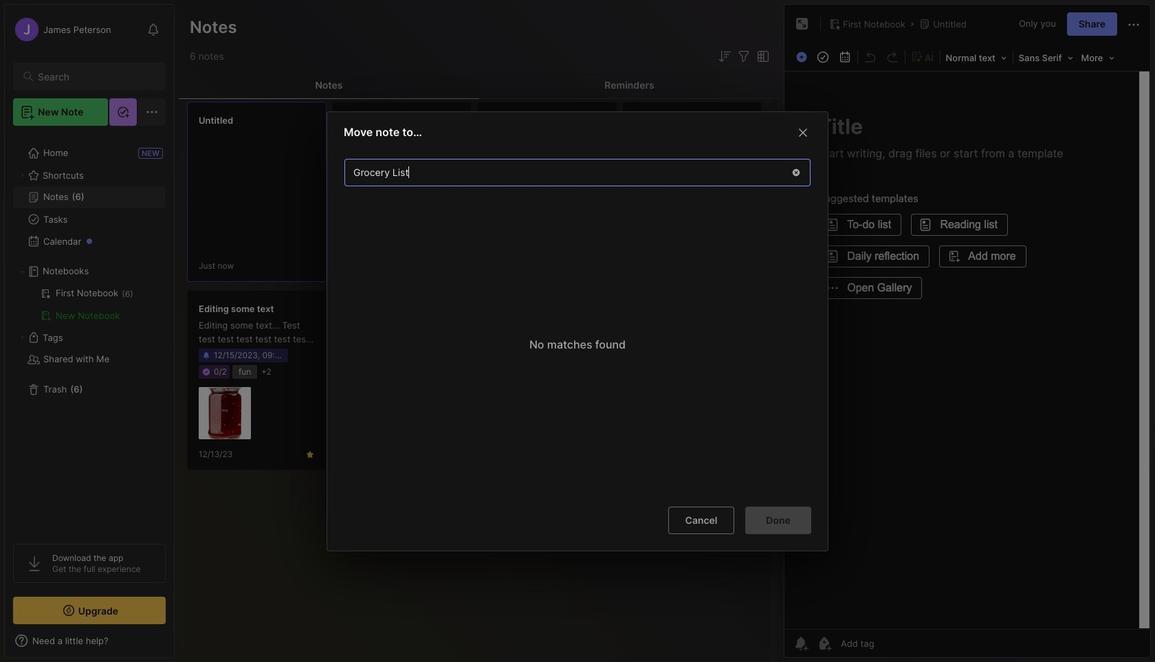Task type: describe. For each thing, give the bounding box(es) containing it.
tree inside 'main' element
[[5, 134, 174, 532]]

expand tags image
[[18, 334, 26, 342]]

thumbnail image
[[199, 387, 251, 440]]

Find a location field
[[338, 151, 818, 495]]

add a reminder image
[[793, 636, 810, 652]]

main element
[[0, 0, 179, 662]]

none search field inside 'main' element
[[38, 68, 153, 85]]

more image
[[1078, 48, 1119, 66]]

expand notebooks image
[[18, 268, 26, 276]]

expand note image
[[794, 16, 811, 32]]



Task type: locate. For each thing, give the bounding box(es) containing it.
font family image
[[1015, 48, 1078, 66]]

tab list
[[179, 72, 780, 99]]

note window element
[[784, 4, 1151, 658]]

add tag image
[[816, 636, 833, 652]]

calendar event image
[[836, 47, 855, 67]]

task image
[[814, 47, 833, 67]]

None search field
[[38, 68, 153, 85]]

insert image
[[793, 48, 812, 66]]

Note Editor text field
[[785, 71, 1151, 629]]

group
[[13, 283, 165, 327]]

Search text field
[[38, 70, 153, 83]]

close image
[[795, 124, 812, 140]]

group inside 'main' element
[[13, 283, 165, 327]]

heading level image
[[942, 48, 1011, 66]]

tree
[[5, 134, 174, 532]]

Find a location… text field
[[345, 161, 783, 183]]



Task type: vqa. For each thing, say whether or not it's contained in the screenshot.
Calendar Event image
yes



